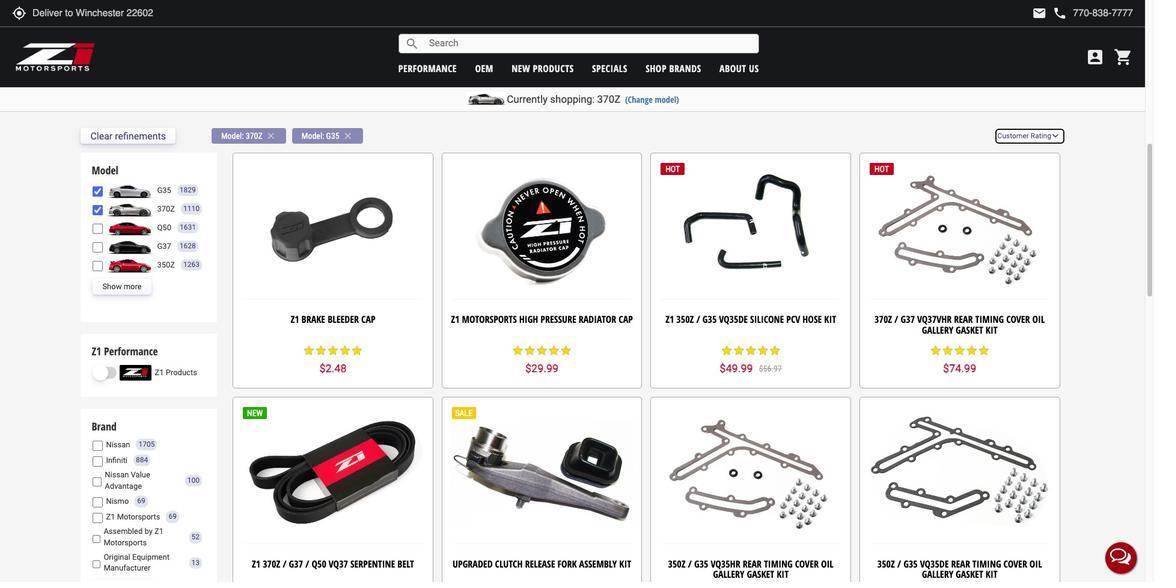 Task type: vqa. For each thing, say whether or not it's contained in the screenshot.
500ml
no



Task type: describe. For each thing, give the bounding box(es) containing it.
fork
[[558, 557, 577, 571]]

specials
[[593, 62, 628, 75]]

1110
[[184, 205, 200, 213]]

0 horizontal spatial vq35de
[[720, 313, 748, 326]]

star star star star star $74.99
[[930, 345, 991, 375]]

/ inside 370z / g37 vq37vhr rear timing cover oil gallery gasket kit
[[895, 313, 899, 326]]

assembly
[[580, 557, 617, 571]]

nissan for nissan value advantage
[[105, 471, 129, 480]]

370z inside model: 370z close
[[246, 131, 263, 141]]

z1 350z / g35 vq35de silicone pcv hose kit
[[666, 313, 837, 326]]

nissan 370z z34 2009 2010 2011 2012 2013 2014 2015 2016 2017 2018 2019 3.7l vq37vhr vhr nismo z1 motorsports image
[[106, 201, 154, 217]]

z1 motorsports
[[106, 512, 160, 521]]

cover for 350z / g35 vq35hr rear timing cover oil gallery gasket kit
[[796, 557, 819, 571]]

z1 for z1 products
[[155, 368, 164, 377]]

16 star from the left
[[930, 345, 942, 357]]

shopping:
[[551, 93, 595, 105]]

about us link
[[720, 62, 760, 75]]

13
[[192, 559, 200, 567]]

motorsports for z1 motorsports
[[117, 512, 160, 521]]

serpentine
[[351, 557, 395, 571]]

model: g35 close
[[302, 131, 354, 142]]

search
[[405, 36, 420, 51]]

mail link
[[1033, 6, 1048, 20]]

vq35hr
[[711, 557, 741, 571]]

performance link
[[399, 62, 457, 75]]

884
[[136, 456, 148, 465]]

11 star from the left
[[512, 345, 524, 357]]

3 star from the left
[[745, 345, 757, 357]]

z1 370z / g37 / q50 vq37 serpentine belt
[[252, 557, 414, 571]]

phone
[[1054, 6, 1068, 20]]

infiniti
[[106, 456, 128, 465]]

model: for model: 370z close
[[221, 131, 244, 141]]

release
[[525, 557, 556, 571]]

currently
[[507, 93, 548, 105]]

show
[[102, 282, 122, 291]]

$56.97
[[760, 364, 783, 373]]

cover for 370z / g37 vq37vhr rear timing cover oil gallery gasket kit
[[1007, 313, 1031, 326]]

oem link
[[475, 62, 494, 75]]

shopping_cart link
[[1112, 48, 1134, 67]]

$29.99
[[526, 362, 559, 375]]

products
[[533, 62, 574, 75]]

1631
[[180, 223, 196, 232]]

1 cap from the left
[[362, 313, 376, 326]]

z1 for z1 motorsports
[[106, 512, 115, 521]]

14 star from the left
[[548, 345, 560, 357]]

assembled by z1 motorsports
[[104, 527, 164, 547]]

about
[[720, 62, 747, 75]]

$2.48
[[320, 362, 347, 375]]

infiniti g37 coupe sedan convertible v36 cv36 hv36 skyline 2008 2009 2010 2011 2012 2013 3.7l vq37vhr z1 motorsports image
[[106, 239, 154, 254]]

shop brands
[[646, 62, 702, 75]]

brands
[[670, 62, 702, 75]]

1829
[[180, 186, 196, 194]]

infiniti q50 sedan hybrid v37 2014 2015 2016 2017 2018 2019 2020 vq37vhr 2.0t 3.0t 3.7l red sport redsport vr30ddtt z1 motorsports image
[[106, 220, 154, 236]]

motorsports inside the assembled by z1 motorsports
[[104, 538, 147, 547]]

model
[[92, 163, 118, 177]]

13 star from the left
[[536, 345, 548, 357]]

g35 inside the 350z / g35 vq35de rear timing cover oil gallery gasket kit
[[904, 557, 918, 571]]

products
[[166, 368, 197, 377]]

vq37
[[329, 557, 348, 571]]

4 star from the left
[[757, 345, 769, 357]]

$49.99
[[720, 362, 754, 375]]

gallery for vq35de
[[923, 568, 954, 581]]

1 star from the left
[[721, 345, 733, 357]]

timing for vq35de
[[973, 557, 1002, 571]]

shop brands link
[[646, 62, 702, 75]]

radiator
[[579, 313, 617, 326]]

kit for 370z / g37 vq37vhr rear timing cover oil gallery gasket kit
[[986, 324, 998, 337]]

show more button
[[93, 279, 151, 295]]

nissan for nissan
[[106, 440, 130, 449]]

clutch
[[495, 557, 523, 571]]

370z inside 370z / g37 vq37vhr rear timing cover oil gallery gasket kit
[[875, 313, 893, 326]]

assembled
[[104, 527, 143, 536]]

10 star from the left
[[351, 345, 363, 357]]

star star star star star $2.48
[[303, 345, 363, 375]]

star star star star star $49.99 $56.97
[[720, 345, 783, 375]]

19 star from the left
[[966, 345, 979, 357]]

350z / g35 vq35hr rear timing cover oil gallery gasket kit
[[669, 557, 834, 581]]

model: 370z close
[[221, 131, 277, 142]]

370z / g37 vq37vhr rear timing cover oil gallery gasket kit
[[875, 313, 1046, 337]]

gallery for vq35hr
[[714, 568, 745, 581]]

bleeder
[[328, 313, 359, 326]]

us
[[750, 62, 760, 75]]

timing for vq35hr
[[765, 557, 793, 571]]

upgraded
[[453, 557, 493, 571]]

nissan 350z z33 2003 2004 2005 2006 2007 2008 2009 vq35de 3.5l revup rev up vq35hr nismo z1 motorsports image
[[106, 257, 154, 273]]

g37 inside 370z / g37 vq37vhr rear timing cover oil gallery gasket kit
[[901, 313, 916, 326]]

9 star from the left
[[339, 345, 351, 357]]

vq37vhr
[[918, 313, 952, 326]]

currently shopping: 370z (change model)
[[507, 93, 680, 105]]

belt
[[398, 557, 414, 571]]

shop
[[646, 62, 667, 75]]

(change
[[626, 94, 653, 105]]

timing for vq37vhr
[[976, 313, 1005, 326]]

(change model) link
[[626, 94, 680, 105]]

gasket for vq35hr
[[747, 568, 775, 581]]

z1 for z1 motorsports high pressure radiator cap
[[451, 313, 460, 326]]

performance
[[399, 62, 457, 75]]



Task type: locate. For each thing, give the bounding box(es) containing it.
timing inside 370z / g37 vq37vhr rear timing cover oil gallery gasket kit
[[976, 313, 1005, 326]]

69 up z1 motorsports
[[137, 497, 145, 506]]

2 star from the left
[[733, 345, 745, 357]]

cap
[[362, 313, 376, 326], [619, 313, 633, 326]]

1628
[[180, 242, 196, 250]]

z1 performance
[[92, 344, 158, 359]]

gallery for vq37vhr
[[923, 324, 954, 337]]

close
[[266, 131, 277, 142], [343, 131, 354, 142]]

6 star from the left
[[303, 345, 315, 357]]

1 model: from the left
[[221, 131, 244, 141]]

cover inside 370z / g37 vq37vhr rear timing cover oil gallery gasket kit
[[1007, 313, 1031, 326]]

about us
[[720, 62, 760, 75]]

z1 brake bleeder cap
[[291, 313, 376, 326]]

vq35de inside the 350z / g35 vq35de rear timing cover oil gallery gasket kit
[[921, 557, 950, 571]]

Search search field
[[420, 34, 759, 53]]

nissan inside nissan value advantage
[[105, 471, 129, 480]]

2 model: from the left
[[302, 131, 324, 141]]

0 vertical spatial q50
[[157, 223, 171, 232]]

q50 left 1631
[[157, 223, 171, 232]]

shopping_cart
[[1115, 48, 1134, 67]]

performance
[[104, 344, 158, 359]]

gasket inside "350z / g35 vq35hr rear timing cover oil gallery gasket kit"
[[747, 568, 775, 581]]

my_location
[[12, 6, 26, 20]]

gallery inside 370z / g37 vq37vhr rear timing cover oil gallery gasket kit
[[923, 324, 954, 337]]

phone link
[[1054, 6, 1134, 20]]

original equipment manufacturer
[[104, 553, 170, 573]]

1 horizontal spatial model:
[[302, 131, 324, 141]]

cover for 350z / g35 vq35de rear timing cover oil gallery gasket kit
[[1004, 557, 1028, 571]]

gallery inside "350z / g35 vq35hr rear timing cover oil gallery gasket kit"
[[714, 568, 745, 581]]

upgraded clutch release fork assembly kit
[[453, 557, 632, 571]]

1 vertical spatial motorsports
[[117, 512, 160, 521]]

cap right bleeder
[[362, 313, 376, 326]]

17 star from the left
[[942, 345, 954, 357]]

1263
[[184, 261, 200, 269]]

69 right z1 motorsports
[[169, 513, 177, 521]]

by
[[145, 527, 153, 536]]

kit inside the 350z / g35 vq35de rear timing cover oil gallery gasket kit
[[986, 568, 998, 581]]

clear refinements
[[90, 130, 166, 142]]

0 vertical spatial nissan
[[106, 440, 130, 449]]

vq35de
[[720, 313, 748, 326], [921, 557, 950, 571]]

/ inside "350z / g35 vq35hr rear timing cover oil gallery gasket kit"
[[689, 557, 692, 571]]

/ inside the 350z / g35 vq35de rear timing cover oil gallery gasket kit
[[898, 557, 902, 571]]

1 vertical spatial q50
[[312, 557, 327, 571]]

new
[[512, 62, 531, 75]]

g37 left vq37vhr
[[901, 313, 916, 326]]

g35 inside model: g35 close
[[326, 131, 340, 141]]

69
[[137, 497, 145, 506], [169, 513, 177, 521]]

rear for vq35de
[[952, 557, 971, 571]]

52
[[192, 533, 200, 542]]

1705
[[139, 441, 155, 449]]

0 horizontal spatial q50
[[157, 223, 171, 232]]

pressure
[[541, 313, 577, 326]]

350z for 350z / g35 vq35de rear timing cover oil gallery gasket kit
[[878, 557, 896, 571]]

gallery inside the 350z / g35 vq35de rear timing cover oil gallery gasket kit
[[923, 568, 954, 581]]

more
[[124, 282, 142, 291]]

8 star from the left
[[327, 345, 339, 357]]

1 vertical spatial 69
[[169, 513, 177, 521]]

69 for nismo
[[137, 497, 145, 506]]

equipment
[[132, 553, 170, 562]]

oil for 370z / g37 vq37vhr rear timing cover oil gallery gasket kit
[[1033, 313, 1046, 326]]

2 vertical spatial g37
[[289, 557, 303, 571]]

oil
[[1033, 313, 1046, 326], [822, 557, 834, 571], [1030, 557, 1043, 571]]

value
[[131, 471, 150, 480]]

gasket inside 370z / g37 vq37vhr rear timing cover oil gallery gasket kit
[[957, 324, 984, 337]]

rear for vq35hr
[[743, 557, 762, 571]]

brake
[[302, 313, 326, 326]]

show more
[[102, 282, 142, 291]]

z1 for z1 brake bleeder cap
[[291, 313, 299, 326]]

nissan up advantage
[[105, 471, 129, 480]]

None checkbox
[[93, 261, 103, 272], [93, 441, 103, 451], [93, 457, 103, 467], [93, 559, 101, 569], [93, 261, 103, 272], [93, 441, 103, 451], [93, 457, 103, 467], [93, 559, 101, 569]]

advantage
[[105, 482, 142, 491]]

clear
[[90, 130, 113, 142]]

z1 inside the assembled by z1 motorsports
[[155, 527, 164, 536]]

0 vertical spatial vq35de
[[720, 313, 748, 326]]

model:
[[221, 131, 244, 141], [302, 131, 324, 141]]

clear refinements button
[[81, 128, 176, 144]]

nissan
[[106, 440, 130, 449], [105, 471, 129, 480]]

12 star from the left
[[524, 345, 536, 357]]

star star star star star $29.99
[[512, 345, 572, 375]]

gallery
[[923, 324, 954, 337], [714, 568, 745, 581], [923, 568, 954, 581]]

infiniti g35 coupe sedan v35 v36 skyline 2003 2004 2005 2006 2007 2008 3.5l vq35de revup rev up vq35hr z1 motorsports image
[[106, 183, 154, 198]]

z1 motorsports logo image
[[15, 42, 96, 72]]

account_box
[[1086, 48, 1106, 67]]

new products
[[512, 62, 574, 75]]

z1
[[291, 313, 299, 326], [451, 313, 460, 326], [666, 313, 675, 326], [92, 344, 101, 359], [155, 368, 164, 377], [106, 512, 115, 521], [155, 527, 164, 536], [252, 557, 261, 571]]

refinements
[[115, 130, 166, 142]]

20 star from the left
[[979, 345, 991, 357]]

oil inside 370z / g37 vq37vhr rear timing cover oil gallery gasket kit
[[1033, 313, 1046, 326]]

oil for 350z / g35 vq35de rear timing cover oil gallery gasket kit
[[1030, 557, 1043, 571]]

2 vertical spatial motorsports
[[104, 538, 147, 547]]

350z for 350z / g35 vq35hr rear timing cover oil gallery gasket kit
[[669, 557, 686, 571]]

pcv
[[787, 313, 801, 326]]

manufacturer
[[104, 564, 151, 573]]

350z / g35 vq35de rear timing cover oil gallery gasket kit
[[878, 557, 1043, 581]]

18 star from the left
[[954, 345, 966, 357]]

nismo
[[106, 497, 129, 506]]

model: for model: g35 close
[[302, 131, 324, 141]]

q50 left the vq37
[[312, 557, 327, 571]]

1 horizontal spatial g37
[[289, 557, 303, 571]]

0 vertical spatial g37
[[157, 242, 171, 251]]

kit inside "350z / g35 vq35hr rear timing cover oil gallery gasket kit"
[[777, 568, 789, 581]]

close for model: g35 close
[[343, 131, 354, 142]]

original
[[104, 553, 130, 562]]

gasket
[[957, 324, 984, 337], [747, 568, 775, 581], [957, 568, 984, 581]]

g37 left 1628
[[157, 242, 171, 251]]

new products link
[[512, 62, 574, 75]]

0 horizontal spatial 69
[[137, 497, 145, 506]]

0 horizontal spatial cap
[[362, 313, 376, 326]]

5 star from the left
[[769, 345, 781, 357]]

kit for 350z / g35 vq35de rear timing cover oil gallery gasket kit
[[986, 568, 998, 581]]

oil inside "350z / g35 vq35hr rear timing cover oil gallery gasket kit"
[[822, 557, 834, 571]]

gasket for vq37vhr
[[957, 324, 984, 337]]

g35 inside "350z / g35 vq35hr rear timing cover oil gallery gasket kit"
[[695, 557, 709, 571]]

1 vertical spatial nissan
[[105, 471, 129, 480]]

g37 left the vq37
[[289, 557, 303, 571]]

2 horizontal spatial g37
[[901, 313, 916, 326]]

nissan value advantage
[[105, 471, 150, 491]]

gasket inside the 350z / g35 vq35de rear timing cover oil gallery gasket kit
[[957, 568, 984, 581]]

15 star from the left
[[560, 345, 572, 357]]

1 horizontal spatial cap
[[619, 313, 633, 326]]

1 horizontal spatial q50
[[312, 557, 327, 571]]

motorsports up by at the bottom left of page
[[117, 512, 160, 521]]

0 vertical spatial 69
[[137, 497, 145, 506]]

gasket for vq35de
[[957, 568, 984, 581]]

0 vertical spatial motorsports
[[462, 313, 517, 326]]

cover inside the 350z / g35 vq35de rear timing cover oil gallery gasket kit
[[1004, 557, 1028, 571]]

motorsports left high on the bottom left of page
[[462, 313, 517, 326]]

kit for 350z / g35 vq35hr rear timing cover oil gallery gasket kit
[[777, 568, 789, 581]]

1 vertical spatial g37
[[901, 313, 916, 326]]

z1 for z1 performance
[[92, 344, 101, 359]]

timing inside "350z / g35 vq35hr rear timing cover oil gallery gasket kit"
[[765, 557, 793, 571]]

oil inside the 350z / g35 vq35de rear timing cover oil gallery gasket kit
[[1030, 557, 1043, 571]]

rear inside "350z / g35 vq35hr rear timing cover oil gallery gasket kit"
[[743, 557, 762, 571]]

1 close from the left
[[266, 131, 277, 142]]

high
[[520, 313, 539, 326]]

model)
[[655, 94, 680, 105]]

0 horizontal spatial model:
[[221, 131, 244, 141]]

$74.99
[[944, 362, 977, 375]]

0 horizontal spatial g37
[[157, 242, 171, 251]]

370z
[[598, 93, 621, 105], [246, 131, 263, 141], [157, 204, 175, 213], [875, 313, 893, 326], [263, 557, 280, 571]]

mail
[[1033, 6, 1048, 20]]

350z inside the 350z / g35 vq35de rear timing cover oil gallery gasket kit
[[878, 557, 896, 571]]

motorsports down assembled
[[104, 538, 147, 547]]

oil for 350z / g35 vq35hr rear timing cover oil gallery gasket kit
[[822, 557, 834, 571]]

1 horizontal spatial vq35de
[[921, 557, 950, 571]]

350z inside "350z / g35 vq35hr rear timing cover oil gallery gasket kit"
[[669, 557, 686, 571]]

hose
[[803, 313, 823, 326]]

kit
[[825, 313, 837, 326], [986, 324, 998, 337], [620, 557, 632, 571], [777, 568, 789, 581], [986, 568, 998, 581]]

7 star from the left
[[315, 345, 327, 357]]

350z
[[157, 260, 175, 269], [677, 313, 694, 326], [669, 557, 686, 571], [878, 557, 896, 571]]

z1 for z1 350z / g35 vq35de silicone pcv hose kit
[[666, 313, 675, 326]]

close for model: 370z close
[[266, 131, 277, 142]]

oem
[[475, 62, 494, 75]]

rear for vq37vhr
[[955, 313, 974, 326]]

1 horizontal spatial 69
[[169, 513, 177, 521]]

cover
[[1007, 313, 1031, 326], [796, 557, 819, 571], [1004, 557, 1028, 571]]

star
[[721, 345, 733, 357], [733, 345, 745, 357], [745, 345, 757, 357], [757, 345, 769, 357], [769, 345, 781, 357], [303, 345, 315, 357], [315, 345, 327, 357], [327, 345, 339, 357], [339, 345, 351, 357], [351, 345, 363, 357], [512, 345, 524, 357], [524, 345, 536, 357], [536, 345, 548, 357], [548, 345, 560, 357], [560, 345, 572, 357], [930, 345, 942, 357], [942, 345, 954, 357], [954, 345, 966, 357], [966, 345, 979, 357], [979, 345, 991, 357]]

rear inside the 350z / g35 vq35de rear timing cover oil gallery gasket kit
[[952, 557, 971, 571]]

cover inside "350z / g35 vq35hr rear timing cover oil gallery gasket kit"
[[796, 557, 819, 571]]

69 for z1 motorsports
[[169, 513, 177, 521]]

nissan up infiniti
[[106, 440, 130, 449]]

brand
[[92, 419, 117, 433]]

model: inside model: 370z close
[[221, 131, 244, 141]]

/
[[697, 313, 701, 326], [895, 313, 899, 326], [283, 557, 287, 571], [306, 557, 310, 571], [689, 557, 692, 571], [898, 557, 902, 571]]

cap right the radiator at the right bottom of page
[[619, 313, 633, 326]]

None checkbox
[[93, 187, 103, 197], [93, 205, 103, 216], [93, 224, 103, 234], [93, 243, 103, 253], [93, 477, 102, 488], [93, 498, 103, 508], [93, 513, 103, 524], [93, 534, 101, 544], [93, 187, 103, 197], [93, 205, 103, 216], [93, 224, 103, 234], [93, 243, 103, 253], [93, 477, 102, 488], [93, 498, 103, 508], [93, 513, 103, 524], [93, 534, 101, 544]]

0 horizontal spatial close
[[266, 131, 277, 142]]

2 cap from the left
[[619, 313, 633, 326]]

model: inside model: g35 close
[[302, 131, 324, 141]]

motorsports for z1 motorsports high pressure radiator cap
[[462, 313, 517, 326]]

100
[[188, 477, 200, 485]]

2 close from the left
[[343, 131, 354, 142]]

g35
[[326, 131, 340, 141], [157, 186, 171, 195], [703, 313, 717, 326], [695, 557, 709, 571], [904, 557, 918, 571]]

1 vertical spatial vq35de
[[921, 557, 950, 571]]

350z for 350z
[[157, 260, 175, 269]]

specials link
[[593, 62, 628, 75]]

mail phone
[[1033, 6, 1068, 20]]

timing inside the 350z / g35 vq35de rear timing cover oil gallery gasket kit
[[973, 557, 1002, 571]]

1 horizontal spatial close
[[343, 131, 354, 142]]

rear inside 370z / g37 vq37vhr rear timing cover oil gallery gasket kit
[[955, 313, 974, 326]]

z1 for z1 370z / g37 / q50 vq37 serpentine belt
[[252, 557, 261, 571]]

z1 products
[[155, 368, 197, 377]]

kit inside 370z / g37 vq37vhr rear timing cover oil gallery gasket kit
[[986, 324, 998, 337]]



